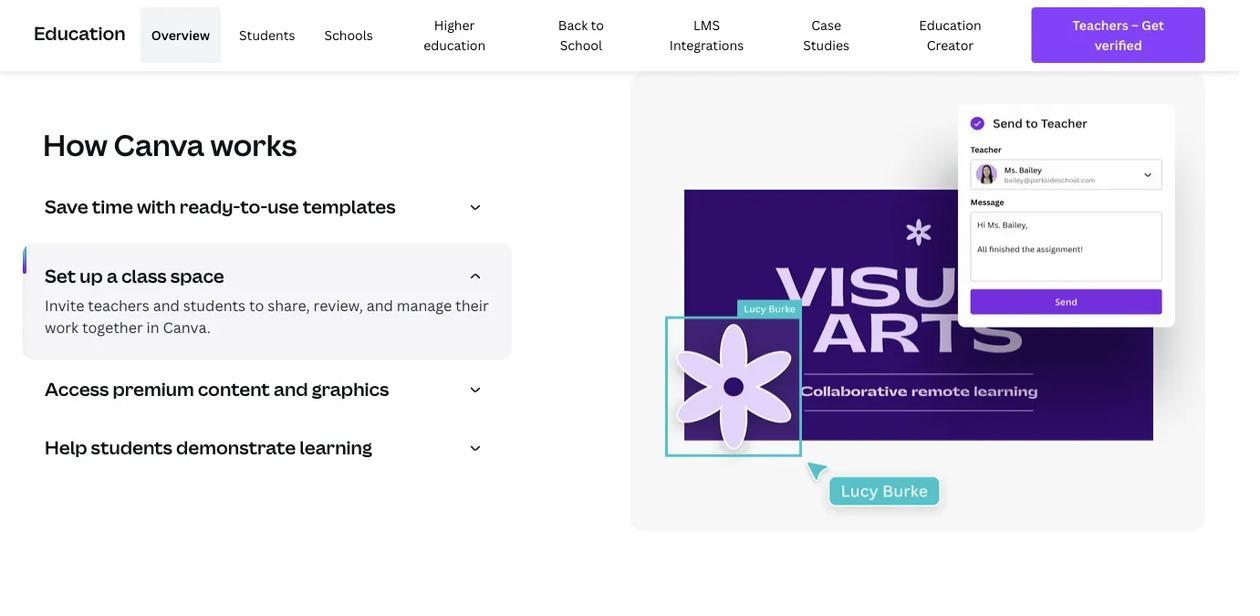 Task type: locate. For each thing, give the bounding box(es) containing it.
back to school link
[[525, 7, 637, 63]]

to right back
[[591, 16, 604, 33]]

integrations
[[670, 36, 744, 54]]

use
[[268, 194, 299, 219]]

time
[[92, 194, 133, 219]]

access premium content and graphics
[[45, 376, 389, 402]]

menu bar inside education element
[[133, 7, 1017, 63]]

how
[[43, 124, 108, 164]]

to
[[591, 16, 604, 33], [249, 295, 264, 315]]

save time with ready-to-use templates button
[[45, 194, 498, 225]]

overview
[[151, 26, 210, 44]]

creator
[[927, 36, 974, 54]]

education creator link
[[884, 7, 1017, 63]]

case studies
[[804, 16, 850, 54]]

1 horizontal spatial students
[[183, 295, 246, 315]]

0 horizontal spatial to
[[249, 295, 264, 315]]

menu bar containing higher education
[[133, 7, 1017, 63]]

content
[[198, 376, 270, 402]]

1 horizontal spatial to
[[591, 16, 604, 33]]

0 horizontal spatial education
[[34, 20, 126, 45]]

0 horizontal spatial students
[[91, 435, 173, 460]]

education
[[424, 36, 486, 54]]

and right "review,"
[[367, 295, 393, 315]]

work
[[45, 317, 79, 337]]

students down premium
[[91, 435, 173, 460]]

invite teachers and students to share, review, and manage their work together in canva.
[[45, 295, 489, 337]]

and up in
[[153, 295, 180, 315]]

to inside "invite teachers and students to share, review, and manage their work together in canva."
[[249, 295, 264, 315]]

space
[[170, 263, 224, 288]]

back
[[559, 16, 588, 33]]

1 vertical spatial students
[[91, 435, 173, 460]]

students
[[183, 295, 246, 315], [91, 435, 173, 460]]

case studies link
[[777, 7, 877, 63]]

to down set up a class space dropdown button
[[249, 295, 264, 315]]

review,
[[314, 295, 363, 315]]

graphics
[[312, 376, 389, 402]]

education element
[[34, 0, 1206, 70]]

0 vertical spatial students
[[183, 295, 246, 315]]

templates
[[303, 194, 396, 219]]

and
[[153, 295, 180, 315], [367, 295, 393, 315], [274, 376, 308, 402]]

lms integrations link
[[645, 7, 769, 63]]

together
[[82, 317, 143, 337]]

save time with ready-to-use templates
[[45, 194, 396, 219]]

a
[[107, 263, 118, 288]]

canva.
[[163, 317, 211, 337]]

education
[[920, 16, 982, 33], [34, 20, 126, 45]]

save
[[45, 194, 88, 219]]

and right the content
[[274, 376, 308, 402]]

students inside "dropdown button"
[[91, 435, 173, 460]]

1 horizontal spatial education
[[920, 16, 982, 33]]

education inside 'link'
[[920, 16, 982, 33]]

set
[[45, 263, 76, 288]]

0 vertical spatial to
[[591, 16, 604, 33]]

students down space
[[183, 295, 246, 315]]

class
[[121, 263, 167, 288]]

overview link
[[140, 7, 221, 63]]

studies
[[804, 36, 850, 54]]

menu bar
[[133, 7, 1017, 63]]

invite
[[45, 295, 84, 315]]

1 vertical spatial to
[[249, 295, 264, 315]]

students
[[239, 26, 295, 44]]

canva
[[114, 124, 204, 164]]

1 horizontal spatial and
[[274, 376, 308, 402]]

their
[[456, 295, 489, 315]]

in
[[147, 317, 159, 337]]

works
[[210, 124, 297, 164]]



Task type: vqa. For each thing, say whether or not it's contained in the screenshot.
use
yes



Task type: describe. For each thing, give the bounding box(es) containing it.
up
[[80, 263, 103, 288]]

premium
[[113, 376, 194, 402]]

school
[[560, 36, 603, 54]]

2 horizontal spatial and
[[367, 295, 393, 315]]

case
[[812, 16, 842, 33]]

access
[[45, 376, 109, 402]]

teachers
[[88, 295, 150, 315]]

set up a class space button
[[45, 263, 498, 294]]

help students demonstrate learning button
[[45, 435, 498, 466]]

to inside back to school
[[591, 16, 604, 33]]

higher education link
[[392, 7, 518, 63]]

0 horizontal spatial and
[[153, 295, 180, 315]]

templates available to teachers image
[[631, 72, 1206, 532]]

lms integrations
[[670, 16, 744, 54]]

lms
[[694, 16, 720, 33]]

higher
[[434, 16, 475, 33]]

help
[[45, 435, 87, 460]]

higher education
[[424, 16, 486, 54]]

share,
[[268, 295, 310, 315]]

teachers – get verified image
[[1049, 15, 1190, 56]]

ready-
[[180, 194, 240, 219]]

back to school
[[559, 16, 604, 54]]

and inside access premium content and graphics dropdown button
[[274, 376, 308, 402]]

with
[[137, 194, 176, 219]]

demonstrate
[[176, 435, 296, 460]]

schools
[[324, 26, 373, 44]]

to-
[[240, 194, 268, 219]]

access premium content and graphics button
[[45, 376, 498, 408]]

schools link
[[314, 7, 384, 63]]

students link
[[228, 7, 306, 63]]

learning
[[300, 435, 372, 460]]

education creator
[[920, 16, 982, 54]]

set up a class space
[[45, 263, 224, 288]]

students inside "invite teachers and students to share, review, and manage their work together in canva."
[[183, 295, 246, 315]]

how canva works
[[43, 124, 297, 164]]

education for education creator
[[920, 16, 982, 33]]

manage
[[397, 295, 452, 315]]

education for education
[[34, 20, 126, 45]]

help students demonstrate learning
[[45, 435, 372, 460]]



